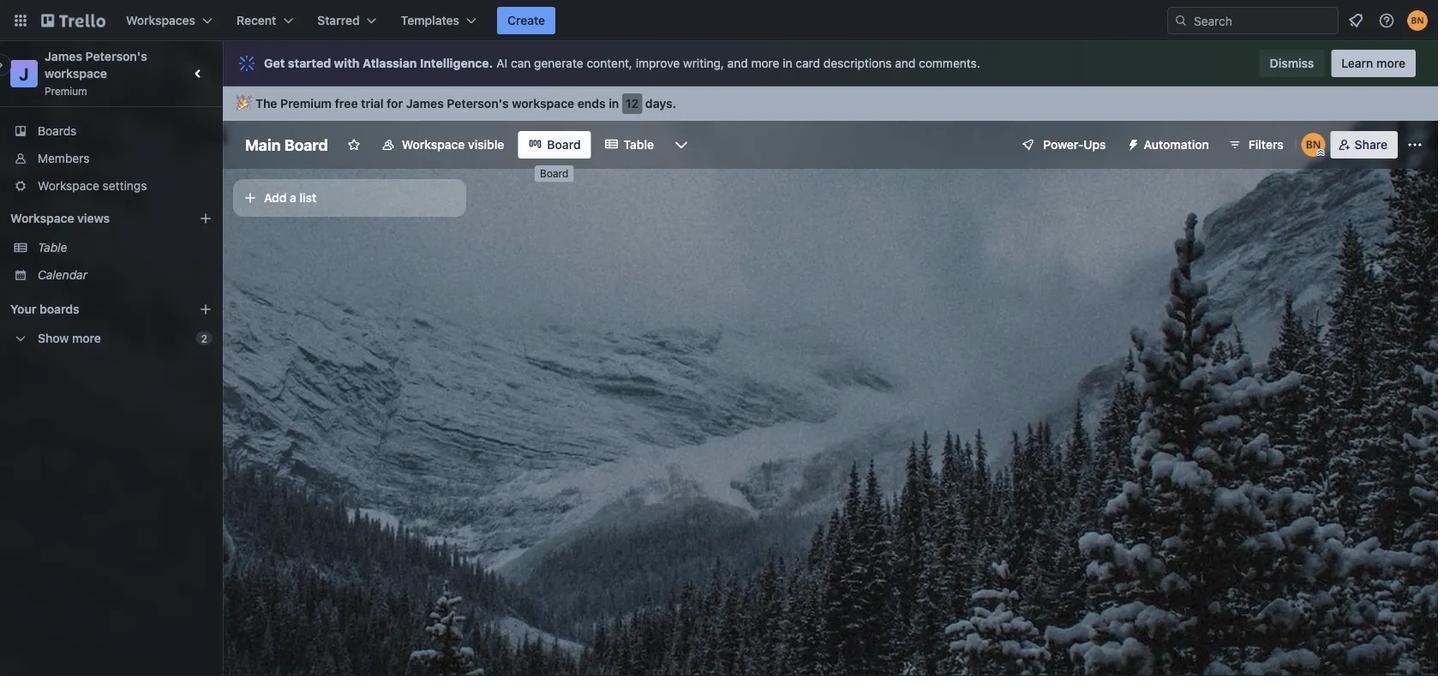 Task type: vqa. For each thing, say whether or not it's contained in the screenshot.
PETERSON'S
yes



Task type: locate. For each thing, give the bounding box(es) containing it.
confetti image
[[237, 96, 249, 111]]

boards link
[[0, 117, 223, 145]]

and left 'comments.'
[[895, 56, 916, 70]]

content,
[[587, 56, 632, 70]]

table link
[[594, 131, 664, 159], [38, 239, 213, 256]]

1 vertical spatial workspace
[[512, 96, 574, 111]]

in
[[783, 56, 792, 70], [609, 96, 619, 111]]

in left card
[[783, 56, 792, 70]]

members
[[38, 151, 90, 165]]

premium inside james peterson's workspace premium
[[45, 85, 87, 97]]

filters
[[1248, 138, 1284, 152]]

more down your boards with 2 items element
[[72, 331, 101, 345]]

in left 12
[[609, 96, 619, 111]]

trial
[[361, 96, 384, 111]]

james down back to home image
[[45, 49, 82, 63]]

improve
[[636, 56, 680, 70]]

1 vertical spatial peterson's
[[447, 96, 509, 111]]

0 horizontal spatial and
[[727, 56, 748, 70]]

1 horizontal spatial in
[[783, 56, 792, 70]]

writing,
[[683, 56, 724, 70]]

free
[[335, 96, 358, 111]]

premium right the
[[280, 96, 332, 111]]

table link down 12
[[594, 131, 664, 159]]

0 horizontal spatial more
[[72, 331, 101, 345]]

workspace for workspace visible
[[402, 138, 465, 152]]

workspace down 🎉 the premium free trial for james peterson's workspace ends in 12 days.
[[402, 138, 465, 152]]

1 vertical spatial table
[[38, 240, 67, 255]]

board inside text field
[[284, 135, 328, 154]]

table link up calendar link
[[38, 239, 213, 256]]

workspace inside "link"
[[38, 179, 99, 193]]

banner
[[223, 87, 1438, 121]]

customize views image
[[673, 136, 690, 153]]

1 vertical spatial workspace
[[38, 179, 99, 193]]

share button
[[1331, 131, 1398, 159]]

workspace
[[402, 138, 465, 152], [38, 179, 99, 193], [10, 211, 74, 225]]

filters button
[[1223, 131, 1289, 159]]

workspace
[[45, 66, 107, 81], [512, 96, 574, 111]]

workspace down members
[[38, 179, 99, 193]]

Search field
[[1188, 8, 1338, 33]]

0 horizontal spatial premium
[[45, 85, 87, 97]]

more left card
[[751, 56, 779, 70]]

more for show more
[[72, 331, 101, 345]]

premium
[[45, 85, 87, 97], [280, 96, 332, 111]]

workspace for workspace settings
[[38, 179, 99, 193]]

board right main
[[284, 135, 328, 154]]

starred button
[[307, 7, 387, 34]]

1 vertical spatial ben nelson (bennelson96) image
[[1302, 133, 1326, 157]]

workspace inside james peterson's workspace premium
[[45, 66, 107, 81]]

peterson's up visible
[[447, 96, 509, 111]]

comments.
[[919, 56, 980, 70]]

0 horizontal spatial workspace
[[45, 66, 107, 81]]

generate
[[534, 56, 583, 70]]

and
[[727, 56, 748, 70], [895, 56, 916, 70]]

peterson's down back to home image
[[85, 49, 147, 63]]

1 horizontal spatial premium
[[280, 96, 332, 111]]

create a view image
[[199, 212, 213, 225]]

2 and from the left
[[895, 56, 916, 70]]

your
[[10, 302, 36, 316]]

workspace visible button
[[371, 131, 515, 159]]

2 horizontal spatial more
[[1376, 56, 1405, 70]]

table
[[624, 138, 654, 152], [38, 240, 67, 255]]

0 vertical spatial peterson's
[[85, 49, 147, 63]]

table up calendar
[[38, 240, 67, 255]]

1 vertical spatial table link
[[38, 239, 213, 256]]

peterson's
[[85, 49, 147, 63], [447, 96, 509, 111]]

the
[[255, 96, 277, 111]]

Board name text field
[[237, 131, 337, 159]]

2 vertical spatial workspace
[[10, 211, 74, 225]]

add a list
[[264, 191, 316, 205]]

0 horizontal spatial peterson's
[[85, 49, 147, 63]]

board inside 'tooltip'
[[540, 168, 569, 180]]

workspace up board link
[[512, 96, 574, 111]]

get started with atlassian intelligence.
[[264, 56, 493, 70]]

boards
[[38, 124, 77, 138]]

more right learn
[[1376, 56, 1405, 70]]

table down 12
[[624, 138, 654, 152]]

1 horizontal spatial james
[[406, 96, 444, 111]]

show menu image
[[1406, 136, 1423, 153]]

1 horizontal spatial table link
[[594, 131, 664, 159]]

0 notifications image
[[1346, 10, 1366, 31]]

0 horizontal spatial in
[[609, 96, 619, 111]]

ai can generate content, improve writing, and more in card descriptions and comments.
[[497, 56, 980, 70]]

peterson's inside james peterson's workspace premium
[[85, 49, 147, 63]]

descriptions
[[823, 56, 892, 70]]

more
[[751, 56, 779, 70], [1376, 56, 1405, 70], [72, 331, 101, 345]]

add
[[264, 191, 287, 205]]

workspace right j link
[[45, 66, 107, 81]]

0 vertical spatial table
[[624, 138, 654, 152]]

1 horizontal spatial and
[[895, 56, 916, 70]]

board
[[284, 135, 328, 154], [547, 138, 581, 152], [540, 168, 569, 180]]

1 vertical spatial james
[[406, 96, 444, 111]]

dismiss
[[1270, 56, 1314, 70]]

your boards with 2 items element
[[10, 299, 173, 320]]

list
[[300, 191, 316, 205]]

ben nelson (bennelson96) image right open information menu icon
[[1407, 10, 1428, 31]]

0 vertical spatial james
[[45, 49, 82, 63]]

atlassian
[[363, 56, 417, 70]]

0 vertical spatial ben nelson (bennelson96) image
[[1407, 10, 1428, 31]]

workspace left views
[[10, 211, 74, 225]]

1 vertical spatial in
[[609, 96, 619, 111]]

calendar link
[[38, 267, 213, 284]]

in inside banner
[[609, 96, 619, 111]]

0 vertical spatial workspace
[[45, 66, 107, 81]]

show more
[[38, 331, 101, 345]]

boards
[[39, 302, 79, 316]]

james right for
[[406, 96, 444, 111]]

premium down james peterson's workspace link
[[45, 85, 87, 97]]

ben nelson (bennelson96) image right the filters
[[1302, 133, 1326, 157]]

0 horizontal spatial james
[[45, 49, 82, 63]]

a
[[290, 191, 296, 205]]

12
[[626, 96, 639, 111]]

1 horizontal spatial peterson's
[[447, 96, 509, 111]]

sm image
[[1120, 131, 1144, 155]]

board down board link
[[540, 168, 569, 180]]

and right writing,
[[727, 56, 748, 70]]

0 vertical spatial workspace
[[402, 138, 465, 152]]

workspace inside button
[[402, 138, 465, 152]]

james
[[45, 49, 82, 63], [406, 96, 444, 111]]

workspace visible
[[402, 138, 504, 152]]

power-
[[1043, 138, 1084, 152]]

🎉
[[237, 96, 249, 111]]

🎉 the premium free trial for james peterson's workspace ends in 12 days.
[[237, 96, 676, 111]]

automation button
[[1120, 131, 1219, 159]]

ben nelson (bennelson96) image
[[1407, 10, 1428, 31], [1302, 133, 1326, 157]]



Task type: describe. For each thing, give the bounding box(es) containing it.
primary element
[[0, 0, 1438, 41]]

workspace views
[[10, 211, 110, 225]]

workspace for workspace views
[[10, 211, 74, 225]]

visible
[[468, 138, 504, 152]]

1 horizontal spatial more
[[751, 56, 779, 70]]

1 and from the left
[[727, 56, 748, 70]]

create
[[507, 13, 545, 27]]

search image
[[1174, 14, 1188, 27]]

0 vertical spatial table link
[[594, 131, 664, 159]]

show
[[38, 331, 69, 345]]

ai
[[497, 56, 508, 70]]

workspace navigation collapse icon image
[[187, 62, 211, 86]]

back to home image
[[41, 7, 105, 34]]

workspaces button
[[116, 7, 223, 34]]

main
[[245, 135, 281, 154]]

templates
[[401, 13, 459, 27]]

peterson's inside banner
[[447, 96, 509, 111]]

views
[[77, 211, 110, 225]]

james peterson's workspace premium
[[45, 49, 150, 97]]

learn more
[[1341, 56, 1405, 70]]

this member is an admin of this board. image
[[1317, 149, 1325, 157]]

power-ups button
[[1009, 131, 1116, 159]]

main board
[[245, 135, 328, 154]]

starred
[[317, 13, 360, 27]]

0 horizontal spatial table
[[38, 240, 67, 255]]

james peterson's workspace link
[[45, 49, 150, 81]]

dismiss button
[[1260, 50, 1324, 77]]

with
[[334, 56, 360, 70]]

calendar
[[38, 268, 87, 282]]

board up board 'tooltip'
[[547, 138, 581, 152]]

card
[[796, 56, 820, 70]]

workspace settings
[[38, 179, 147, 193]]

intelligence.
[[420, 56, 493, 70]]

add board image
[[199, 303, 213, 316]]

banner containing 🎉
[[223, 87, 1438, 121]]

automation
[[1144, 138, 1209, 152]]

templates button
[[391, 7, 487, 34]]

for
[[387, 96, 403, 111]]

recent button
[[226, 7, 304, 34]]

more for learn more
[[1376, 56, 1405, 70]]

days.
[[645, 96, 676, 111]]

j link
[[10, 60, 38, 87]]

create button
[[497, 7, 555, 34]]

get
[[264, 56, 285, 70]]

workspace settings link
[[0, 172, 223, 200]]

board tooltip
[[535, 165, 574, 182]]

1 horizontal spatial workspace
[[512, 96, 574, 111]]

power-ups
[[1043, 138, 1106, 152]]

j
[[19, 63, 29, 84]]

1 horizontal spatial ben nelson (bennelson96) image
[[1407, 10, 1428, 31]]

ends
[[577, 96, 606, 111]]

open information menu image
[[1378, 12, 1395, 29]]

star or unstar board image
[[347, 138, 361, 152]]

share
[[1355, 138, 1387, 152]]

learn
[[1341, 56, 1373, 70]]

0 vertical spatial in
[[783, 56, 792, 70]]

ups
[[1084, 138, 1106, 152]]

0 horizontal spatial ben nelson (bennelson96) image
[[1302, 133, 1326, 157]]

can
[[511, 56, 531, 70]]

workspaces
[[126, 13, 195, 27]]

members link
[[0, 145, 223, 172]]

recent
[[237, 13, 276, 27]]

settings
[[103, 179, 147, 193]]

learn more link
[[1331, 50, 1416, 77]]

board link
[[518, 131, 591, 159]]

your boards
[[10, 302, 79, 316]]

atlassian intelligence logo image
[[237, 53, 257, 74]]

james inside banner
[[406, 96, 444, 111]]

james inside james peterson's workspace premium
[[45, 49, 82, 63]]

2
[[201, 333, 207, 345]]

0 horizontal spatial table link
[[38, 239, 213, 256]]

add a list button
[[233, 179, 466, 217]]

1 horizontal spatial table
[[624, 138, 654, 152]]

started
[[288, 56, 331, 70]]



